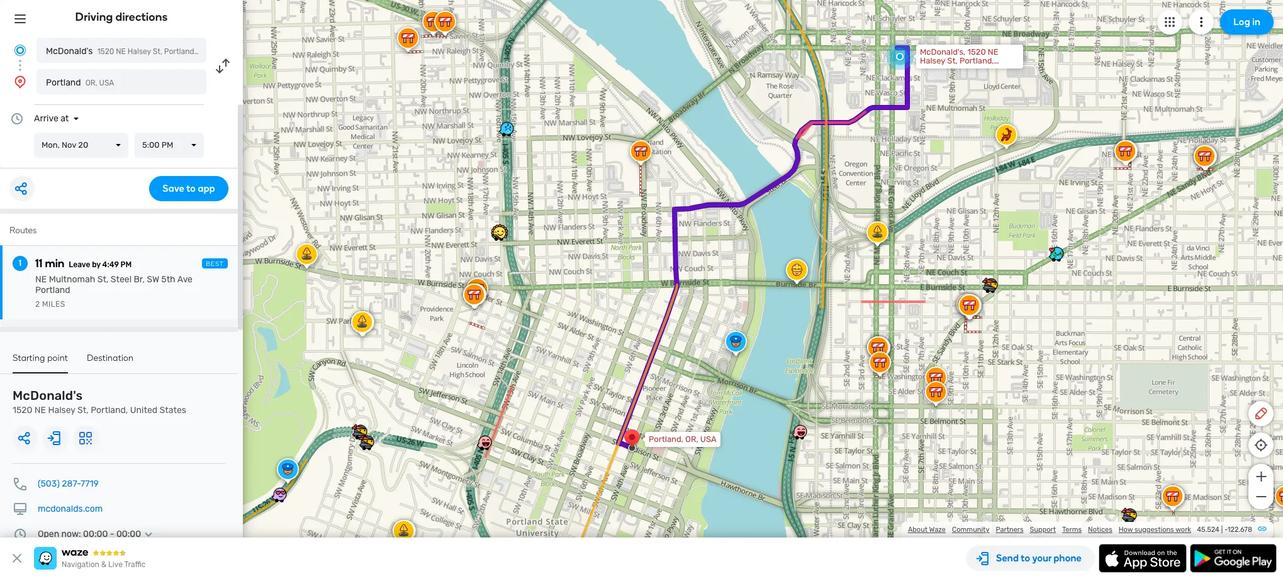 Task type: vqa. For each thing, say whether or not it's contained in the screenshot.
20
yes



Task type: describe. For each thing, give the bounding box(es) containing it.
navigation & live traffic
[[62, 561, 146, 570]]

x image
[[9, 551, 25, 566]]

multnomah
[[49, 274, 95, 285]]

traffic
[[124, 561, 146, 570]]

now:
[[61, 529, 81, 540]]

computer image
[[13, 502, 28, 517]]

0 vertical spatial states
[[223, 47, 246, 56]]

ne inside mcdonald's, 1520 ne halsey st, portland, united states
[[988, 47, 999, 57]]

mon,
[[42, 140, 60, 150]]

portland, or, usa
[[649, 435, 717, 444]]

notices link
[[1088, 526, 1112, 534]]

ne down starting point button in the bottom of the page
[[35, 405, 46, 416]]

terms
[[1062, 526, 1082, 534]]

navigation
[[62, 561, 99, 570]]

link image
[[1257, 524, 1267, 534]]

community
[[952, 526, 990, 534]]

partners
[[996, 526, 1024, 534]]

waze
[[929, 526, 946, 534]]

open now: 00:00 - 00:00
[[38, 529, 141, 540]]

ne inside ne multnomah st, steel br, sw 5th ave portland 2 miles
[[35, 274, 47, 285]]

|
[[1221, 526, 1223, 534]]

zoom in image
[[1253, 469, 1269, 485]]

clock image
[[9, 111, 25, 126]]

best
[[206, 261, 224, 268]]

ne multnomah st, steel br, sw 5th ave portland 2 miles
[[35, 274, 193, 309]]

11 min leave by 4:49 pm
[[35, 257, 132, 271]]

steel
[[111, 274, 132, 285]]

st, inside mcdonald's, 1520 ne halsey st, portland, united states
[[947, 56, 958, 65]]

starting point
[[13, 353, 68, 364]]

states inside mcdonald's, 1520 ne halsey st, portland, united states
[[947, 65, 972, 74]]

about waze community partners support terms notices how suggestions work 45.524 | -122.678
[[908, 526, 1252, 534]]

&
[[101, 561, 106, 570]]

work
[[1176, 526, 1191, 534]]

about
[[908, 526, 928, 534]]

(503) 287-7719
[[38, 479, 99, 490]]

nov
[[62, 140, 76, 150]]

sw
[[147, 274, 159, 285]]

portland or, usa
[[46, 77, 114, 88]]

ne down driving directions
[[116, 47, 126, 56]]

st, inside ne multnomah st, steel br, sw 5th ave portland 2 miles
[[97, 274, 108, 285]]

terms link
[[1062, 526, 1082, 534]]

support
[[1030, 526, 1056, 534]]

0 vertical spatial portland
[[46, 77, 81, 88]]

1 horizontal spatial halsey
[[128, 47, 151, 56]]

portland inside ne multnomah st, steel br, sw 5th ave portland 2 miles
[[35, 285, 70, 296]]

destination button
[[87, 353, 134, 373]]

community link
[[952, 526, 990, 534]]

arrive at
[[34, 113, 69, 124]]

2 vertical spatial states
[[160, 405, 186, 416]]

pm inside 11 min leave by 4:49 pm
[[121, 261, 132, 269]]

1 horizontal spatial -
[[1225, 526, 1228, 534]]

4:49
[[102, 261, 119, 269]]

20
[[78, 140, 88, 150]]

br,
[[134, 274, 145, 285]]

5:00 pm list box
[[135, 133, 204, 158]]

or, for portland
[[85, 79, 97, 87]]

(503) 287-7719 link
[[38, 479, 99, 490]]

45.524
[[1197, 526, 1220, 534]]



Task type: locate. For each thing, give the bounding box(es) containing it.
0 horizontal spatial halsey
[[48, 405, 75, 416]]

5:00 pm
[[142, 140, 173, 150]]

2 horizontal spatial united
[[920, 65, 945, 74]]

how suggestions work link
[[1119, 526, 1191, 534]]

by
[[92, 261, 101, 269]]

1520 down starting point button in the bottom of the page
[[13, 405, 32, 416]]

mcdonald's down starting point button in the bottom of the page
[[13, 388, 83, 403]]

1 horizontal spatial states
[[223, 47, 246, 56]]

usa for portland
[[99, 79, 114, 87]]

122.678
[[1228, 526, 1252, 534]]

2 horizontal spatial halsey
[[920, 56, 945, 65]]

2 vertical spatial united
[[130, 405, 157, 416]]

ne
[[116, 47, 126, 56], [988, 47, 999, 57], [35, 274, 47, 285], [35, 405, 46, 416]]

pm inside the 5:00 pm list box
[[162, 140, 173, 150]]

0 horizontal spatial united
[[130, 405, 157, 416]]

2
[[35, 300, 40, 309]]

suggestions
[[1135, 526, 1174, 534]]

1 horizontal spatial united
[[198, 47, 221, 56]]

zoom out image
[[1253, 490, 1269, 505]]

halsey
[[128, 47, 151, 56], [920, 56, 945, 65], [48, 405, 75, 416]]

0 vertical spatial mcdonald's 1520 ne halsey st, portland, united states
[[46, 46, 246, 57]]

1520
[[97, 47, 114, 56], [968, 47, 986, 57], [13, 405, 32, 416]]

location image
[[13, 74, 28, 89]]

or, for portland,
[[685, 435, 698, 444]]

states
[[223, 47, 246, 56], [947, 65, 972, 74], [160, 405, 186, 416]]

notices
[[1088, 526, 1112, 534]]

united inside mcdonald's, 1520 ne halsey st, portland, united states
[[920, 65, 945, 74]]

mcdonald's, 1520 ne halsey st, portland, united states
[[920, 47, 999, 74]]

1 vertical spatial pm
[[121, 261, 132, 269]]

destination
[[87, 353, 134, 364]]

0 horizontal spatial 00:00
[[83, 529, 108, 540]]

1 vertical spatial portland
[[35, 285, 70, 296]]

mcdonald's
[[46, 46, 93, 57], [13, 388, 83, 403]]

or, inside 'portland or, usa'
[[85, 79, 97, 87]]

driving directions
[[75, 10, 168, 24]]

0 horizontal spatial 1520
[[13, 405, 32, 416]]

1520 down driving
[[97, 47, 114, 56]]

pm right 4:49
[[121, 261, 132, 269]]

call image
[[13, 477, 28, 492]]

usa for portland,
[[700, 435, 717, 444]]

ne right mcdonald's,
[[988, 47, 999, 57]]

arrive
[[34, 113, 58, 124]]

0 vertical spatial usa
[[99, 79, 114, 87]]

driving
[[75, 10, 113, 24]]

point
[[47, 353, 68, 364]]

partners link
[[996, 526, 1024, 534]]

00:00
[[83, 529, 108, 540], [116, 529, 141, 540]]

ave
[[177, 274, 193, 285]]

pm
[[162, 140, 173, 150], [121, 261, 132, 269]]

open
[[38, 529, 59, 540]]

1 horizontal spatial 1520
[[97, 47, 114, 56]]

portland, inside mcdonald's, 1520 ne halsey st, portland, united states
[[960, 56, 994, 65]]

1520 inside mcdonald's, 1520 ne halsey st, portland, united states
[[968, 47, 986, 57]]

portland
[[46, 77, 81, 88], [35, 285, 70, 296]]

0 horizontal spatial or,
[[85, 79, 97, 87]]

00:00 right now: at the left bottom of the page
[[83, 529, 108, 540]]

0 vertical spatial mcdonald's
[[46, 46, 93, 57]]

portland up miles
[[35, 285, 70, 296]]

united
[[198, 47, 221, 56], [920, 65, 945, 74], [130, 405, 157, 416]]

pm right the 5:00 at the top left of page
[[162, 140, 173, 150]]

11
[[35, 257, 43, 271]]

1520 right mcdonald's,
[[968, 47, 986, 57]]

support link
[[1030, 526, 1056, 534]]

mcdonalds.com link
[[38, 504, 103, 515]]

1 horizontal spatial 00:00
[[116, 529, 141, 540]]

portland,
[[164, 47, 196, 56], [960, 56, 994, 65], [91, 405, 128, 416], [649, 435, 683, 444]]

2 00:00 from the left
[[116, 529, 141, 540]]

1 vertical spatial united
[[920, 65, 945, 74]]

mcdonald's 1520 ne halsey st, portland, united states down 'destination' button at the left bottom
[[13, 388, 186, 416]]

mcdonald's up 'portland or, usa'
[[46, 46, 93, 57]]

1 vertical spatial mcdonald's 1520 ne halsey st, portland, united states
[[13, 388, 186, 416]]

0 horizontal spatial pm
[[121, 261, 132, 269]]

min
[[45, 257, 64, 271]]

mcdonald's,
[[920, 47, 966, 57]]

(503)
[[38, 479, 60, 490]]

leave
[[69, 261, 90, 269]]

1 horizontal spatial usa
[[700, 435, 717, 444]]

live
[[108, 561, 123, 570]]

- right '|' in the right bottom of the page
[[1225, 526, 1228, 534]]

287-
[[62, 479, 81, 490]]

ne down '11'
[[35, 274, 47, 285]]

portland up "at"
[[46, 77, 81, 88]]

routes
[[9, 225, 37, 236]]

1 vertical spatial usa
[[700, 435, 717, 444]]

0 horizontal spatial -
[[110, 529, 114, 540]]

5:00
[[142, 140, 160, 150]]

miles
[[42, 300, 65, 309]]

mcdonalds.com
[[38, 504, 103, 515]]

7719
[[81, 479, 99, 490]]

mcdonald's inside mcdonald's 1520 ne halsey st, portland, united states
[[13, 388, 83, 403]]

halsey inside mcdonald's, 1520 ne halsey st, portland, united states
[[920, 56, 945, 65]]

open now: 00:00 - 00:00 button
[[38, 529, 156, 540]]

0 vertical spatial pm
[[162, 140, 173, 150]]

starting point button
[[13, 353, 68, 374]]

current location image
[[13, 43, 28, 58]]

1 vertical spatial or,
[[685, 435, 698, 444]]

mon, nov 20 list box
[[34, 133, 128, 158]]

0 vertical spatial united
[[198, 47, 221, 56]]

usa inside 'portland or, usa'
[[99, 79, 114, 87]]

mcdonald's 1520 ne halsey st, portland, united states down directions
[[46, 46, 246, 57]]

how
[[1119, 526, 1133, 534]]

1 horizontal spatial pm
[[162, 140, 173, 150]]

starting
[[13, 353, 45, 364]]

2 horizontal spatial states
[[947, 65, 972, 74]]

0 horizontal spatial usa
[[99, 79, 114, 87]]

directions
[[115, 10, 168, 24]]

about waze link
[[908, 526, 946, 534]]

-
[[1225, 526, 1228, 534], [110, 529, 114, 540]]

00:00 up traffic
[[116, 529, 141, 540]]

1 vertical spatial mcdonald's
[[13, 388, 83, 403]]

at
[[61, 113, 69, 124]]

0 vertical spatial or,
[[85, 79, 97, 87]]

2 horizontal spatial 1520
[[968, 47, 986, 57]]

clock image
[[13, 527, 28, 542]]

pencil image
[[1254, 407, 1269, 422]]

or,
[[85, 79, 97, 87], [685, 435, 698, 444]]

- up live
[[110, 529, 114, 540]]

mcdonald's 1520 ne halsey st, portland, united states
[[46, 46, 246, 57], [13, 388, 186, 416]]

1
[[19, 258, 22, 269]]

chevron down image
[[141, 530, 156, 540]]

0 horizontal spatial states
[[160, 405, 186, 416]]

st,
[[153, 47, 162, 56], [947, 56, 958, 65], [97, 274, 108, 285], [77, 405, 89, 416]]

1 00:00 from the left
[[83, 529, 108, 540]]

5th
[[161, 274, 175, 285]]

1 horizontal spatial or,
[[685, 435, 698, 444]]

mon, nov 20
[[42, 140, 88, 150]]

1 vertical spatial states
[[947, 65, 972, 74]]

usa
[[99, 79, 114, 87], [700, 435, 717, 444]]



